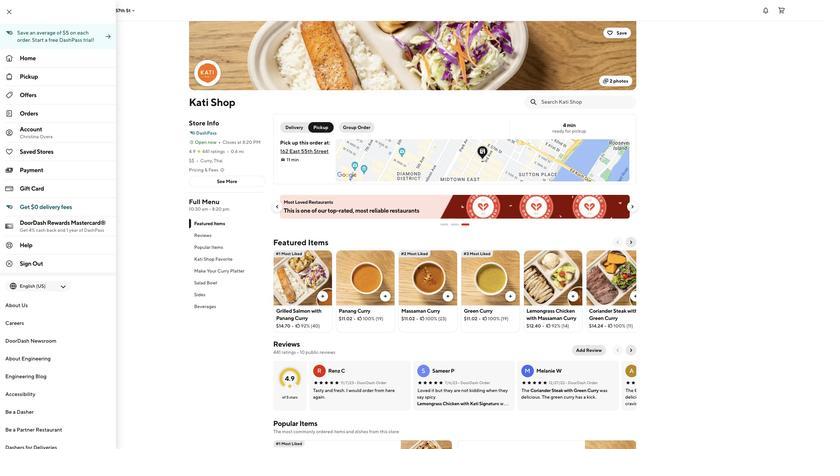 Task type: describe. For each thing, give the bounding box(es) containing it.
be a partner restaurant
[[5, 427, 62, 433]]

most for grilled
[[282, 251, 291, 256]]

ordered
[[316, 429, 333, 435]]

chicken for kati
[[443, 401, 460, 407]]

steak inside coriander steak with green curry
[[614, 308, 627, 314]]

commonly
[[294, 429, 316, 435]]

our
[[318, 207, 327, 214]]

save an average of $5 on each order. start a free dashpass trial! link
[[0, 24, 116, 49]]

0 horizontal spatial grilled
[[276, 308, 292, 314]]

be for be a dasher
[[5, 409, 12, 416]]

next button of carousel image
[[629, 240, 634, 245]]

5
[[287, 395, 289, 400]]

100% for coriander steak with green curry
[[614, 324, 626, 329]]

account
[[20, 126, 42, 133]]

careers
[[5, 320, 24, 327]]

curry inside 'grilled salmon with panang curry' "button"
[[692, 388, 703, 394]]

mastercard®
[[71, 220, 106, 226]]

with inside lemongrass chicken with massaman curry
[[527, 315, 537, 322]]

0 vertical spatial massaman
[[402, 308, 426, 314]]

#3 most liked
[[464, 251, 491, 256]]

a inside save an average of $5 on each order. start a free dashpass trial!
[[45, 37, 48, 43]]

group
[[343, 125, 357, 130]]

see more button
[[189, 176, 265, 187]]

one
[[301, 207, 311, 214]]

• up coriander steak with green curry button
[[566, 381, 568, 386]]

$11.02 for massaman
[[402, 316, 415, 322]]

this inside popular items the most commonly ordered items and dishes from this store
[[380, 429, 388, 435]]

m
[[525, 368, 531, 375]]

0 horizontal spatial 441
[[202, 149, 210, 154]]

-
[[209, 207, 211, 212]]

#2
[[401, 251, 407, 256]]

back
[[47, 228, 57, 233]]

green inside coriander steak with green curry
[[589, 315, 604, 322]]

full menu 10:30 am - 8:20 pm
[[189, 198, 230, 212]]

1 horizontal spatial previous button of carousel image
[[616, 240, 621, 245]]

#1 for the leftmost grilled salmon with panang curry image
[[276, 251, 281, 256]]

pickup link
[[0, 68, 116, 86]]

store
[[189, 119, 206, 127]]

up
[[292, 140, 298, 146]]

full
[[189, 198, 201, 206]]

a for dasher
[[13, 409, 16, 416]]

w for melanie
[[556, 368, 562, 374]]

massaman inside lemongrass chicken with massaman curry
[[538, 315, 563, 322]]

441 inside reviews 441 ratings • 10 public reviews
[[273, 350, 281, 355]]

100% for massaman curry
[[426, 316, 438, 322]]

close image
[[5, 8, 13, 16]]

popular for popular items the most commonly ordered items and dishes from this store
[[273, 420, 298, 428]]

min for 11
[[291, 157, 299, 162]]

doordash down careers
[[5, 338, 29, 344]]

100% (19) for green curry
[[488, 316, 509, 322]]

massaman curry image
[[399, 250, 457, 306]]

0 vertical spatial panang
[[339, 308, 357, 314]]

group order button
[[339, 122, 375, 133]]

renz
[[328, 368, 340, 374]]

&
[[205, 167, 208, 173]]

1 vertical spatial panang
[[276, 315, 294, 322]]

beverages
[[194, 304, 216, 309]]

$11.02 for green
[[464, 316, 478, 322]]

1 vertical spatial featured items
[[273, 238, 329, 247]]

order inside button
[[358, 125, 371, 130]]

doordash for s
[[461, 381, 479, 386]]

and for items
[[346, 429, 354, 435]]

am
[[202, 207, 208, 212]]

loved
[[295, 200, 308, 205]]

select promotional banner element
[[441, 219, 470, 231]]

pricing
[[189, 167, 204, 173]]

4 add item to cart image from the left
[[571, 294, 576, 299]]

$5
[[63, 30, 69, 36]]

on
[[70, 30, 76, 36]]

most inside popular items the most commonly ordered items and dishes from this store
[[282, 429, 293, 435]]

home link
[[0, 49, 116, 68]]

more
[[226, 179, 237, 184]]

1 vertical spatial 4.9
[[285, 375, 295, 382]]

$0
[[31, 204, 38, 211]]

next image
[[629, 348, 634, 353]]

• down panang curry
[[354, 316, 356, 322]]

items up reviews button on the left of the page
[[214, 221, 225, 226]]

55th
[[301, 148, 313, 155]]

save for save
[[617, 30, 627, 36]]

featured inside heading
[[273, 238, 307, 247]]

• right now
[[219, 140, 221, 145]]

• right $12.40
[[543, 324, 545, 329]]

melanie w
[[537, 368, 562, 374]]

order for s
[[480, 381, 490, 386]]

p
[[451, 368, 455, 374]]

0 horizontal spatial grilled salmon with panang curry
[[276, 308, 322, 322]]

• right '$14.24' at the right of the page
[[605, 324, 607, 329]]

of inside the most loved restaurants this is one of our top-rated, most reliable restaurants
[[312, 207, 317, 214]]

pickup inside radio
[[314, 125, 329, 130]]

2 vertical spatial kati
[[470, 401, 479, 407]]

see more
[[217, 179, 237, 184]]

4%
[[29, 228, 35, 233]]

saved stores link
[[0, 143, 116, 161]]

0 vertical spatial featured items
[[194, 221, 225, 226]]

stars
[[290, 395, 298, 400]]

doordash inside the doordash rewards mastercard® get 4% cash back and 1 year of dashpass
[[20, 220, 46, 226]]

1 vertical spatial panang curry image
[[585, 441, 637, 450]]

curry inside lemongrass chicken with massaman curry
[[564, 315, 577, 322]]

green curry image
[[462, 250, 520, 306]]

photos
[[614, 78, 629, 84]]

make your curry platter button
[[189, 265, 265, 277]]

0 horizontal spatial grilled salmon with panang curry image
[[274, 250, 332, 306]]

100% (11)
[[614, 324, 634, 329]]

#1 most liked for the leftmost grilled salmon with panang curry image
[[276, 251, 302, 256]]

panang inside 'grilled salmon with panang curry' "button"
[[675, 388, 691, 394]]

liked for massaman
[[418, 251, 428, 256]]

11
[[287, 157, 290, 162]]

1 horizontal spatial 8:20
[[243, 140, 252, 145]]

home
[[20, 55, 36, 62]]

restaurants
[[309, 200, 333, 205]]

$14.24
[[589, 324, 604, 329]]

chicken for massaman
[[556, 308, 575, 314]]

w for 111
[[109, 8, 114, 13]]

st
[[126, 8, 131, 13]]

reliable
[[370, 207, 389, 214]]

sign out
[[20, 260, 43, 267]]

reviews for reviews 441 ratings • 10 public reviews
[[273, 340, 300, 349]]

coriander steak with green curry image
[[587, 250, 645, 306]]

a for partner
[[13, 427, 16, 433]]

• inside reviews 441 ratings • 10 public reviews
[[297, 350, 299, 355]]

stores
[[37, 148, 53, 155]]

order
[[310, 140, 323, 146]]

12/27/22
[[549, 381, 565, 386]]

rated,
[[339, 207, 354, 214]]

• right $14.70 on the left of page
[[292, 324, 294, 329]]

newsroom
[[30, 338, 56, 344]]

offers link
[[0, 86, 116, 104]]

#2 most liked
[[401, 251, 428, 256]]

an
[[30, 30, 36, 36]]

1 horizontal spatial grilled salmon with panang curry
[[635, 388, 703, 394]]

reviews button
[[189, 230, 265, 242]]

5 add item to cart image from the left
[[633, 294, 639, 299]]

(19) for panang curry
[[376, 316, 384, 322]]

and for rewards
[[58, 228, 65, 233]]

steak inside button
[[552, 388, 564, 394]]

shop for kati shop favorite
[[204, 257, 215, 262]]

closes
[[223, 140, 237, 145]]

curry,
[[200, 158, 213, 163]]

lemongrass chicken with massaman curry image
[[524, 250, 583, 306]]

items inside button
[[212, 245, 223, 250]]

green curry
[[464, 308, 493, 314]]

thai
[[214, 158, 223, 163]]

pick
[[280, 140, 291, 146]]

kati shop favorite button
[[189, 253, 265, 265]]

from
[[369, 429, 379, 435]]

0 vertical spatial ratings
[[211, 149, 225, 154]]

salad bowl button
[[189, 277, 265, 289]]

0 horizontal spatial pickup
[[20, 73, 38, 80]]

engineering inside "about engineering" link
[[22, 356, 51, 362]]

popular items the most commonly ordered items and dishes from this store
[[273, 420, 399, 435]]

add item to cart image for massaman curry
[[445, 294, 451, 299]]

accessibility link
[[0, 386, 116, 404]]

0 vertical spatial coriander steak with green curry
[[589, 308, 638, 322]]

coriander steak with green curry button
[[531, 388, 599, 394]]

about for about us
[[5, 303, 20, 309]]

lemongrass chicken with massaman curry
[[527, 308, 577, 322]]

reviews for reviews
[[194, 233, 212, 238]]

bowl
[[207, 280, 217, 286]]

add item to cart image for grilled salmon with panang curry
[[320, 294, 325, 299]]

be a dasher link
[[0, 404, 116, 422]]

shop for kati shop
[[211, 96, 236, 108]]

orders
[[20, 110, 38, 117]]

2
[[610, 78, 613, 84]]

0 vertical spatial featured
[[194, 221, 213, 226]]

save an average of $5 on each order. start a free dashpass trial! status
[[0, 24, 104, 49]]

lemongrass for lemongrass chicken with kati signatur
[[417, 401, 442, 407]]

store
[[389, 429, 399, 435]]

s
[[422, 368, 425, 375]]

most loved restaurants this is one of our top-rated, most reliable restaurants
[[284, 200, 420, 214]]

with inside coriander steak with green curry
[[628, 308, 638, 314]]

cash
[[36, 228, 46, 233]]

$$
[[189, 158, 194, 163]]

92% for panang
[[301, 324, 310, 329]]

1 get from the top
[[20, 204, 30, 211]]

previous image
[[616, 348, 621, 353]]

with inside "button"
[[666, 388, 675, 394]]



Task type: locate. For each thing, give the bounding box(es) containing it.
0 horizontal spatial panang curry image
[[336, 250, 395, 306]]

1 vertical spatial kati
[[194, 257, 203, 262]]

2 • doordash order from the left
[[458, 381, 490, 386]]

8:20 right -
[[212, 207, 222, 212]]

doordash for r
[[357, 381, 375, 386]]

save an average of $5 on each order. start a free dashpass trial!
[[17, 30, 94, 43]]

0 vertical spatial a
[[45, 37, 48, 43]]

min for 4
[[567, 122, 576, 129]]

map region
[[298, 111, 636, 195]]

reviews inside reviews 441 ratings • 10 public reviews
[[273, 340, 300, 349]]

1 $11.02 from the left
[[339, 316, 353, 322]]

1 horizontal spatial • doordash order
[[458, 381, 490, 386]]

1 horizontal spatial featured
[[273, 238, 307, 247]]

0 vertical spatial salmon
[[293, 308, 311, 314]]

1 horizontal spatial grilled salmon with panang curry image
[[401, 441, 452, 450]]

0 horizontal spatial chicken
[[443, 401, 460, 407]]

shop down popular items
[[204, 257, 215, 262]]

most
[[355, 207, 369, 214], [282, 429, 293, 435]]

add item to cart image for green curry
[[508, 294, 513, 299]]

1 vertical spatial reviews
[[273, 340, 300, 349]]

8:20 right at
[[243, 140, 252, 145]]

2 add item to cart image from the left
[[445, 294, 451, 299]]

group order
[[343, 125, 371, 130]]

0 horizontal spatial 4.9
[[189, 149, 196, 154]]

coriander inside coriander steak with green curry
[[589, 308, 613, 314]]

featured down this at the top left of the page
[[273, 238, 307, 247]]

0 vertical spatial previous button of carousel image
[[275, 204, 280, 210]]

next button of carousel image
[[630, 204, 635, 210]]

0 vertical spatial min
[[567, 122, 576, 129]]

#1 for right grilled salmon with panang curry image
[[276, 442, 281, 447]]

gift
[[20, 185, 30, 192]]

previous button of carousel image left this at the top left of the page
[[275, 204, 280, 210]]

kati shop image
[[189, 21, 637, 90], [195, 61, 220, 86]]

reviews up popular items
[[194, 233, 212, 238]]

green inside button
[[574, 388, 587, 394]]

dashpass inside save an average of $5 on each order. start a free dashpass trial!
[[59, 37, 82, 43]]

$14.70
[[276, 324, 291, 329]]

0 horizontal spatial min
[[291, 157, 299, 162]]

pickup
[[20, 73, 38, 80], [314, 125, 329, 130]]

• doordash order up coriander steak with green curry button
[[566, 381, 598, 386]]

salad bowl
[[194, 280, 217, 286]]

kati
[[189, 96, 209, 108], [194, 257, 203, 262], [470, 401, 479, 407]]

shop inside button
[[204, 257, 215, 262]]

1 vertical spatial about
[[5, 356, 20, 362]]

1 horizontal spatial lemongrass
[[527, 308, 555, 314]]

• doordash order for s
[[458, 381, 490, 386]]

• doordash order for m
[[566, 381, 598, 386]]

100% for panang curry
[[363, 316, 375, 322]]

1 horizontal spatial 100% (19)
[[488, 316, 509, 322]]

save for save an average of $5 on each order. start a free dashpass trial!
[[17, 30, 29, 36]]

1 vertical spatial featured
[[273, 238, 307, 247]]

dashpass
[[59, 37, 82, 43], [196, 131, 217, 136], [84, 228, 104, 233]]

popular inside popular items the most commonly ordered items and dishes from this store
[[273, 420, 298, 428]]

coriander down the 12/27/22
[[531, 388, 551, 394]]

dashpass down mastercard®
[[84, 228, 104, 233]]

previous button of carousel image
[[275, 204, 280, 210], [616, 240, 621, 245]]

featured items down -
[[194, 221, 225, 226]]

0 horizontal spatial 92%
[[301, 324, 310, 329]]

kati left signatur
[[470, 401, 479, 407]]

pick up this order at: 162 east 55th street
[[280, 140, 330, 155]]

grilled salmon with panang curry button
[[635, 388, 703, 394]]

1 horizontal spatial panang
[[339, 308, 357, 314]]

public
[[306, 350, 319, 355]]

massaman up 100% (23)
[[402, 308, 426, 314]]

lemongrass inside button
[[417, 401, 442, 407]]

1 vertical spatial get
[[20, 228, 28, 233]]

of left $5
[[57, 30, 62, 36]]

liked for grilled
[[292, 251, 302, 256]]

year
[[69, 228, 78, 233]]

92% left (14)
[[552, 324, 561, 329]]

about for about engineering
[[5, 356, 20, 362]]

0 vertical spatial most
[[355, 207, 369, 214]]

store info
[[189, 119, 219, 127]]

min
[[567, 122, 576, 129], [291, 157, 299, 162]]

at:
[[324, 140, 330, 146]]

order for m
[[587, 381, 598, 386]]

100% down panang curry
[[363, 316, 375, 322]]

grilled inside "button"
[[635, 388, 649, 394]]

ratings inside reviews 441 ratings • 10 public reviews
[[282, 350, 296, 355]]

3 • doordash order from the left
[[566, 381, 598, 386]]

order methods option group
[[280, 122, 334, 133]]

restaurant
[[36, 427, 62, 433]]

beverages button
[[189, 301, 265, 313]]

0 horizontal spatial 100% (19)
[[363, 316, 384, 322]]

1 vertical spatial min
[[291, 157, 299, 162]]

sign
[[20, 260, 31, 267]]

menu
[[202, 198, 220, 206]]

of inside the doordash rewards mastercard® get 4% cash back and 1 year of dashpass
[[79, 228, 83, 233]]

items
[[334, 429, 345, 435]]

street
[[314, 148, 329, 155]]

kati up store
[[189, 96, 209, 108]]

1 vertical spatial and
[[346, 429, 354, 435]]

ratings down reviews link
[[282, 350, 296, 355]]

ratings up thai
[[211, 149, 225, 154]]

0 vertical spatial 441
[[202, 149, 210, 154]]

popular inside button
[[194, 245, 211, 250]]

2 (19) from the left
[[501, 316, 509, 322]]

with inside button
[[461, 401, 470, 407]]

4.9 up of 5 stars
[[285, 375, 295, 382]]

dashpass inside the doordash rewards mastercard® get 4% cash back and 1 year of dashpass
[[84, 228, 104, 233]]

100% left the (11) at the right bottom of the page
[[614, 324, 626, 329]]

1 horizontal spatial green
[[574, 388, 587, 394]]

see
[[217, 179, 225, 184]]

notification bell image
[[762, 6, 770, 14]]

pickup up offers
[[20, 73, 38, 80]]

doordash right 7/6/23
[[461, 381, 479, 386]]

liked right #2
[[418, 251, 428, 256]]

1 #1 from the top
[[276, 251, 281, 256]]

1 horizontal spatial and
[[346, 429, 354, 435]]

popular up kati shop favorite
[[194, 245, 211, 250]]

1 horizontal spatial save
[[617, 30, 627, 36]]

ready
[[553, 129, 565, 134]]

1 add item to cart image from the left
[[320, 294, 325, 299]]

#1 down the
[[276, 442, 281, 447]]

0 horizontal spatial previous button of carousel image
[[275, 204, 280, 210]]

$12.40
[[527, 324, 541, 329]]

1 horizontal spatial this
[[380, 429, 388, 435]]

be a partner restaurant link
[[0, 422, 116, 439]]

0 vertical spatial #1
[[276, 251, 281, 256]]

get left 4%
[[20, 228, 28, 233]]

3 add item to cart image from the left
[[508, 294, 513, 299]]

steak down the 12/27/22
[[552, 388, 564, 394]]

lemongrass inside lemongrass chicken with massaman curry
[[527, 308, 555, 314]]

1 vertical spatial salmon
[[650, 388, 665, 394]]

0 horizontal spatial panang
[[276, 315, 294, 322]]

panang curry image
[[336, 250, 395, 306], [585, 441, 637, 450]]

engineering inside "engineering blog" 'link'
[[5, 374, 34, 380]]

save inside button
[[617, 30, 627, 36]]

c
[[341, 368, 345, 374]]

• left "0.6"
[[227, 149, 229, 154]]

111 w 57th st
[[103, 8, 131, 13]]

and left 1
[[58, 228, 65, 233]]

1 vertical spatial coriander
[[531, 388, 551, 394]]

your
[[207, 269, 217, 274]]

top-
[[328, 207, 339, 214]]

1 about from the top
[[5, 303, 20, 309]]

2 92% from the left
[[552, 324, 561, 329]]

featured items down is
[[273, 238, 329, 247]]

#1 most liked down featured items heading
[[276, 251, 302, 256]]

items inside heading
[[308, 238, 329, 247]]

melanie
[[537, 368, 555, 374]]

liked for green
[[480, 251, 491, 256]]

green
[[464, 308, 479, 314], [589, 315, 604, 322], [574, 388, 587, 394]]

renz c
[[328, 368, 345, 374]]

8:20 inside full menu 10:30 am - 8:20 pm
[[212, 207, 222, 212]]

2 horizontal spatial green
[[589, 315, 604, 322]]

most for massaman
[[407, 251, 417, 256]]

100% (19) for panang curry
[[363, 316, 384, 322]]

0 horizontal spatial ratings
[[211, 149, 225, 154]]

1 vertical spatial w
[[556, 368, 562, 374]]

add
[[577, 348, 586, 353]]

fees
[[61, 204, 72, 211]]

lemongrass chicken with kati signatur
[[417, 401, 497, 407]]

partner
[[17, 427, 35, 433]]

2 vertical spatial a
[[13, 427, 16, 433]]

about up "engineering blog"
[[5, 356, 20, 362]]

items inside popular items the most commonly ordered items and dishes from this store
[[300, 420, 318, 428]]

1 100% (19) from the left
[[363, 316, 384, 322]]

with inside button
[[564, 388, 573, 394]]

1 vertical spatial popular
[[273, 420, 298, 428]]

1 horizontal spatial salmon
[[650, 388, 665, 394]]

gift card link
[[0, 180, 116, 198]]

• left 10
[[297, 350, 299, 355]]

doordash right 11/7/23
[[357, 381, 375, 386]]

chicken up (14)
[[556, 308, 575, 314]]

get $0 delivery fees link
[[0, 198, 116, 217]]

salmon inside "button"
[[650, 388, 665, 394]]

1 vertical spatial ratings
[[282, 350, 296, 355]]

Delivery radio
[[280, 122, 313, 133]]

0 vertical spatial coriander
[[589, 308, 613, 314]]

111
[[103, 8, 108, 13]]

and inside popular items the most commonly ordered items and dishes from this store
[[346, 429, 354, 435]]

• doordash order for r
[[355, 381, 387, 386]]

most right the
[[282, 429, 293, 435]]

coriander inside button
[[531, 388, 551, 394]]

0 vertical spatial grilled salmon with panang curry
[[276, 308, 322, 322]]

• right $$
[[196, 158, 198, 163]]

popular items
[[194, 245, 223, 250]]

w right "111"
[[109, 8, 114, 13]]

platter
[[230, 269, 245, 274]]

3 $11.02 from the left
[[464, 316, 478, 322]]

coriander steak with green curry down the 12/27/22
[[531, 388, 599, 394]]

w up the 12/27/22
[[556, 368, 562, 374]]

0 horizontal spatial featured
[[194, 221, 213, 226]]

items up commonly
[[300, 420, 318, 428]]

get inside the doordash rewards mastercard® get 4% cash back and 1 year of dashpass
[[20, 228, 28, 233]]

massaman up the 92% (14)
[[538, 315, 563, 322]]

7/6/23
[[445, 381, 458, 386]]

2 100% (19) from the left
[[488, 316, 509, 322]]

• right 7/6/23
[[458, 381, 460, 386]]

$11.02 down panang curry
[[339, 316, 353, 322]]

be left dasher
[[5, 409, 12, 416]]

kati for kati shop
[[189, 96, 209, 108]]

chicken inside lemongrass chicken with massaman curry
[[556, 308, 575, 314]]

1 horizontal spatial w
[[556, 368, 562, 374]]

1 horizontal spatial 441
[[273, 350, 281, 355]]

Item Search search field
[[542, 99, 631, 106]]

shop
[[211, 96, 236, 108], [204, 257, 215, 262]]

reviews inside reviews button
[[194, 233, 212, 238]]

add item to cart image
[[320, 294, 325, 299], [445, 294, 451, 299], [508, 294, 513, 299], [571, 294, 576, 299], [633, 294, 639, 299]]

2 horizontal spatial dashpass
[[196, 131, 217, 136]]

pm
[[253, 140, 261, 145]]

ratings
[[211, 149, 225, 154], [282, 350, 296, 355]]

(19) for green curry
[[501, 316, 509, 322]]

1 horizontal spatial panang curry image
[[585, 441, 637, 450]]

(14)
[[562, 324, 570, 329]]

reviews up 10
[[273, 340, 300, 349]]

0 vertical spatial dashpass
[[59, 37, 82, 43]]

2 $11.02 from the left
[[402, 316, 415, 322]]

1 horizontal spatial (19)
[[501, 316, 509, 322]]

2 vertical spatial dashpass
[[84, 228, 104, 233]]

curry inside make your curry platter button
[[218, 269, 229, 274]]

4.9 up $$
[[189, 149, 196, 154]]

2 vertical spatial green
[[574, 388, 587, 394]]

this
[[284, 207, 295, 214]]

0 horizontal spatial salmon
[[293, 308, 311, 314]]

• doordash order right 7/6/23
[[458, 381, 490, 386]]

of
[[57, 30, 62, 36], [312, 207, 317, 214], [79, 228, 83, 233], [282, 395, 286, 400]]

featured down 'am'
[[194, 221, 213, 226]]

popular up the
[[273, 420, 298, 428]]

100% (23)
[[426, 316, 447, 322]]

1 vertical spatial 8:20
[[212, 207, 222, 212]]

0 horizontal spatial dashpass
[[59, 37, 82, 43]]

Pickup radio
[[308, 122, 334, 133]]

restaurants
[[390, 207, 420, 214]]

salad
[[194, 280, 206, 286]]

1 • doordash order from the left
[[355, 381, 387, 386]]

popular
[[194, 245, 211, 250], [273, 420, 298, 428]]

2 horizontal spatial $11.02
[[464, 316, 478, 322]]

2 about from the top
[[5, 356, 20, 362]]

1 92% from the left
[[301, 324, 310, 329]]

most right rated,
[[355, 207, 369, 214]]

100% for green curry
[[488, 316, 500, 322]]

most inside the most loved restaurants this is one of our top-rated, most reliable restaurants
[[355, 207, 369, 214]]

min inside "4 min ready for pickup"
[[567, 122, 576, 129]]

1 be from the top
[[5, 409, 12, 416]]

0 items, open order cart image
[[778, 6, 786, 14]]

dishes
[[355, 429, 368, 435]]

2 be from the top
[[5, 427, 12, 433]]

and inside the doordash rewards mastercard® get 4% cash back and 1 year of dashpass
[[58, 228, 65, 233]]

of inside save an average of $5 on each order. start a free dashpass trial!
[[57, 30, 62, 36]]

average
[[37, 30, 56, 36]]

0 vertical spatial about
[[5, 303, 20, 309]]

•
[[219, 140, 221, 145], [227, 149, 229, 154], [196, 158, 198, 163], [354, 316, 356, 322], [417, 316, 418, 322], [479, 316, 481, 322], [292, 324, 294, 329], [543, 324, 545, 329], [605, 324, 607, 329], [297, 350, 299, 355], [355, 381, 356, 386], [458, 381, 460, 386], [566, 381, 568, 386]]

• closes at 8:20 pm
[[219, 140, 261, 145]]

add review button
[[573, 345, 606, 356]]

1 vertical spatial shop
[[204, 257, 215, 262]]

engineering up accessibility
[[5, 374, 34, 380]]

1 horizontal spatial popular
[[273, 420, 298, 428]]

featured items heading
[[273, 237, 329, 248]]

liked right #3
[[480, 251, 491, 256]]

1 vertical spatial #1
[[276, 442, 281, 447]]

1 horizontal spatial dashpass
[[84, 228, 104, 233]]

add item to cart image
[[383, 294, 388, 299]]

about inside "link"
[[5, 303, 20, 309]]

popular for popular items
[[194, 245, 211, 250]]

dashpass down the on
[[59, 37, 82, 43]]

1 vertical spatial grilled salmon with panang curry
[[635, 388, 703, 394]]

make
[[194, 269, 206, 274]]

dashpass for average
[[59, 37, 82, 43]]

massaman curry
[[402, 308, 440, 314]]

0.6
[[231, 149, 238, 154]]

92% for massaman
[[552, 324, 561, 329]]

1 horizontal spatial massaman
[[538, 315, 563, 322]]

• right 11/7/23
[[355, 381, 356, 386]]

grilled salmon with panang curry
[[276, 308, 322, 322], [635, 388, 703, 394]]

a
[[45, 37, 48, 43], [13, 409, 16, 416], [13, 427, 16, 433]]

• down green curry
[[479, 316, 481, 322]]

offers
[[20, 92, 36, 99]]

be left partner
[[5, 427, 12, 433]]

#1 most liked for right grilled salmon with panang curry image
[[276, 442, 302, 447]]

dashpass up open now
[[196, 131, 217, 136]]

items down our
[[308, 238, 329, 247]]

coriander steak with green curry up "100% (11)"
[[589, 308, 638, 322]]

curry inside coriander steak with green curry
[[605, 315, 618, 322]]

chicken
[[556, 308, 575, 314], [443, 401, 460, 407]]

0 horizontal spatial green
[[464, 308, 479, 314]]

order for r
[[376, 381, 387, 386]]

1 horizontal spatial grilled
[[635, 388, 649, 394]]

1 vertical spatial grilled
[[635, 388, 649, 394]]

engineering up the blog
[[22, 356, 51, 362]]

0 vertical spatial reviews
[[194, 233, 212, 238]]

• down massaman curry at the bottom
[[417, 316, 418, 322]]

delivery
[[286, 125, 303, 130]]

0 horizontal spatial featured items
[[194, 221, 225, 226]]

441 down reviews link
[[273, 350, 281, 355]]

doordash for m
[[568, 381, 587, 386]]

100% left (23)
[[426, 316, 438, 322]]

careers link
[[0, 315, 116, 333]]

the
[[273, 429, 281, 435]]

0 vertical spatial get
[[20, 204, 30, 211]]

0 vertical spatial 8:20
[[243, 140, 252, 145]]

441 up $$ • curry, thai
[[202, 149, 210, 154]]

2 photos button
[[600, 76, 633, 86]]

be for be a partner restaurant
[[5, 427, 12, 433]]

2 horizontal spatial • doordash order
[[566, 381, 598, 386]]

powered by google image
[[337, 172, 357, 179]]

1 vertical spatial green
[[589, 315, 604, 322]]

liked down featured items heading
[[292, 251, 302, 256]]

1 horizontal spatial featured items
[[273, 238, 329, 247]]

$11.02 down massaman curry at the bottom
[[402, 316, 415, 322]]

of 5 stars
[[282, 395, 298, 400]]

0 vertical spatial grilled
[[276, 308, 292, 314]]

chicken down 7/6/23
[[443, 401, 460, 407]]

kati up make
[[194, 257, 203, 262]]

1 #1 most liked from the top
[[276, 251, 302, 256]]

chicken inside lemongrass chicken with kati signatur button
[[443, 401, 460, 407]]

kati shop favorite
[[194, 257, 233, 262]]

1 vertical spatial lemongrass
[[417, 401, 442, 407]]

0.6 mi
[[231, 149, 244, 154]]

liked down commonly
[[292, 442, 302, 447]]

this up 162 east 55th street link on the left top
[[300, 140, 309, 146]]

a left dasher
[[13, 409, 16, 416]]

0 horizontal spatial coriander
[[531, 388, 551, 394]]

0 horizontal spatial most
[[282, 429, 293, 435]]

curry inside coriander steak with green curry button
[[588, 388, 599, 394]]

100% (19)
[[363, 316, 384, 322], [488, 316, 509, 322]]

100% (19) down green curry
[[488, 316, 509, 322]]

curry inside "grilled salmon with panang curry"
[[295, 315, 308, 322]]

dashpass for mastercard®
[[84, 228, 104, 233]]

sameer p
[[433, 368, 455, 374]]

• doordash order right 11/7/23
[[355, 381, 387, 386]]

#1 most liked down the
[[276, 442, 302, 447]]

2 #1 from the top
[[276, 442, 281, 447]]

min right 4
[[567, 122, 576, 129]]

about engineering link
[[0, 350, 116, 368]]

doordash up coriander steak with green curry button
[[568, 381, 587, 386]]

christina
[[20, 134, 39, 139]]

about left us
[[5, 303, 20, 309]]

shop up info
[[211, 96, 236, 108]]

0 vertical spatial green
[[464, 308, 479, 314]]

pm
[[223, 207, 230, 212]]

and right items
[[346, 429, 354, 435]]

this right from
[[380, 429, 388, 435]]

1 horizontal spatial min
[[567, 122, 576, 129]]

save inside save an average of $5 on each order. start a free dashpass trial!
[[17, 30, 29, 36]]

popular items button
[[189, 242, 265, 253]]

reviews link
[[273, 340, 300, 349]]

card
[[31, 185, 44, 192]]

1 horizontal spatial 4.9
[[285, 375, 295, 382]]

8:20
[[243, 140, 252, 145], [212, 207, 222, 212]]

pricing & fees button
[[189, 167, 225, 173]]

0 horizontal spatial steak
[[552, 388, 564, 394]]

kati for kati shop favorite
[[194, 257, 203, 262]]

most
[[284, 200, 294, 205], [282, 251, 291, 256], [407, 251, 417, 256], [470, 251, 480, 256], [282, 442, 291, 447]]

1 vertical spatial massaman
[[538, 315, 563, 322]]

0 vertical spatial panang curry image
[[336, 250, 395, 306]]

panang
[[339, 308, 357, 314], [276, 315, 294, 322], [675, 388, 691, 394]]

a left partner
[[13, 427, 16, 433]]

1 (19) from the left
[[376, 316, 384, 322]]

0 horizontal spatial and
[[58, 228, 65, 233]]

coriander
[[589, 308, 613, 314], [531, 388, 551, 394]]

lemongrass for lemongrass chicken with massaman curry
[[527, 308, 555, 314]]

min right the 11
[[291, 157, 299, 162]]

pickup up order
[[314, 125, 329, 130]]

most for green
[[470, 251, 480, 256]]

2 #1 most liked from the top
[[276, 442, 302, 447]]

a left free at top
[[45, 37, 48, 43]]

1 vertical spatial coriander steak with green curry
[[531, 388, 599, 394]]

$11.02 for panang
[[339, 316, 353, 322]]

92% left (40)
[[301, 324, 310, 329]]

this inside the 'pick up this order at: 162 east 55th street'
[[300, 140, 309, 146]]

1 horizontal spatial $11.02
[[402, 316, 415, 322]]

1 vertical spatial a
[[13, 409, 16, 416]]

coriander up '$14.24' at the right of the page
[[589, 308, 613, 314]]

grilled salmon with panang curry image
[[274, 250, 332, 306], [401, 441, 452, 450]]

162 east 55th street link
[[280, 148, 329, 155]]

2 get from the top
[[20, 228, 28, 233]]

of left "5"
[[282, 395, 286, 400]]

10:30
[[189, 207, 201, 212]]

$11.02
[[339, 316, 353, 322], [402, 316, 415, 322], [464, 316, 478, 322]]

most inside the most loved restaurants this is one of our top-rated, most reliable restaurants
[[284, 200, 294, 205]]

engineering
[[22, 356, 51, 362], [5, 374, 34, 380]]

0 vertical spatial popular
[[194, 245, 211, 250]]

of right year
[[79, 228, 83, 233]]

100% (19) down panang curry
[[363, 316, 384, 322]]

previous button of carousel image left next button of carousel icon in the bottom right of the page
[[616, 240, 621, 245]]

0 vertical spatial steak
[[614, 308, 627, 314]]

steak up "100% (11)"
[[614, 308, 627, 314]]

0 horizontal spatial $11.02
[[339, 316, 353, 322]]

100% down green curry
[[488, 316, 500, 322]]

57th
[[115, 8, 125, 13]]

0 horizontal spatial lemongrass
[[417, 401, 442, 407]]



Task type: vqa. For each thing, say whether or not it's contained in the screenshot.
Popular Items The most commonly ordered items and dishes from this store's Popular
yes



